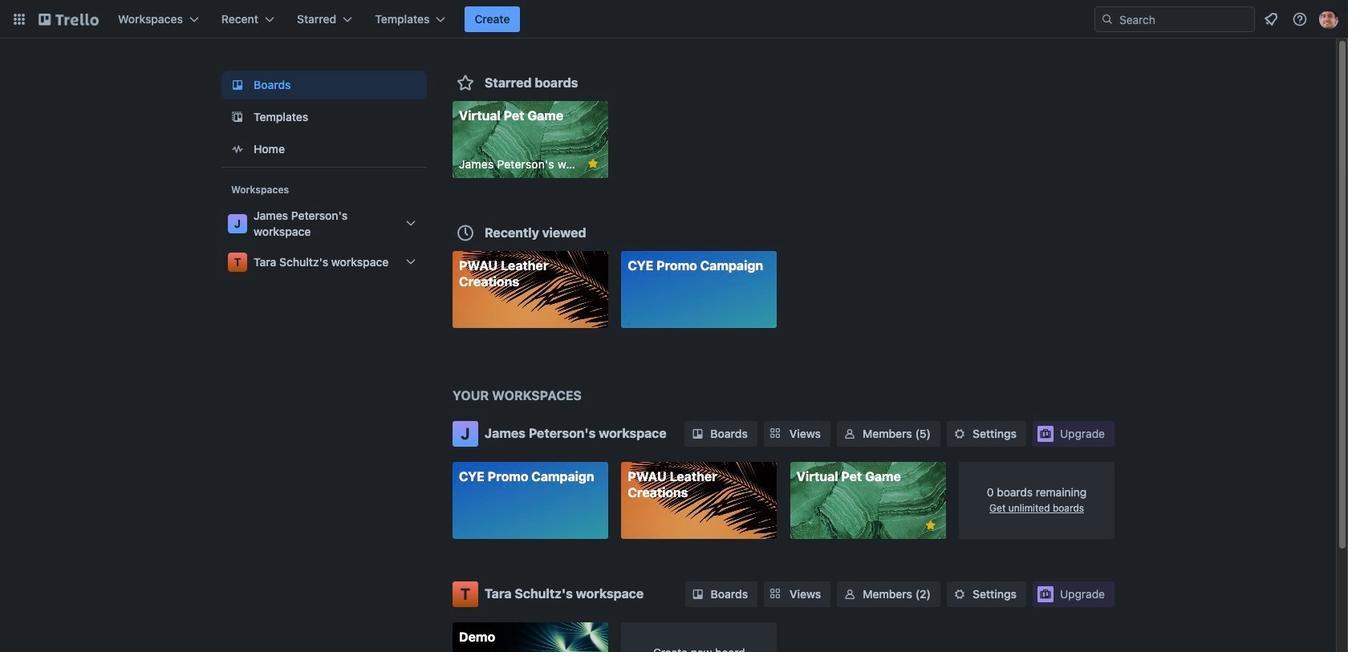 Task type: locate. For each thing, give the bounding box(es) containing it.
board image
[[228, 75, 247, 95]]

0 vertical spatial sm image
[[842, 426, 858, 442]]

home image
[[228, 140, 247, 159]]

1 vertical spatial sm image
[[952, 586, 968, 602]]

sm image
[[842, 426, 858, 442], [952, 586, 968, 602]]

sm image
[[690, 426, 706, 442], [952, 426, 968, 442], [690, 586, 706, 602], [842, 586, 858, 602]]

james peterson (jamespeterson93) image
[[1320, 10, 1339, 29]]

0 horizontal spatial sm image
[[842, 426, 858, 442]]

Search field
[[1095, 6, 1255, 32]]

click to unstar this board. it will be removed from your starred list. image
[[586, 157, 600, 171]]

0 notifications image
[[1262, 10, 1281, 29]]



Task type: describe. For each thing, give the bounding box(es) containing it.
search image
[[1101, 13, 1114, 26]]

open information menu image
[[1292, 11, 1308, 27]]

template board image
[[228, 108, 247, 127]]

back to home image
[[39, 6, 99, 32]]

primary element
[[0, 0, 1349, 39]]

1 horizontal spatial sm image
[[952, 586, 968, 602]]



Task type: vqa. For each thing, say whether or not it's contained in the screenshot.
Home ICON
yes



